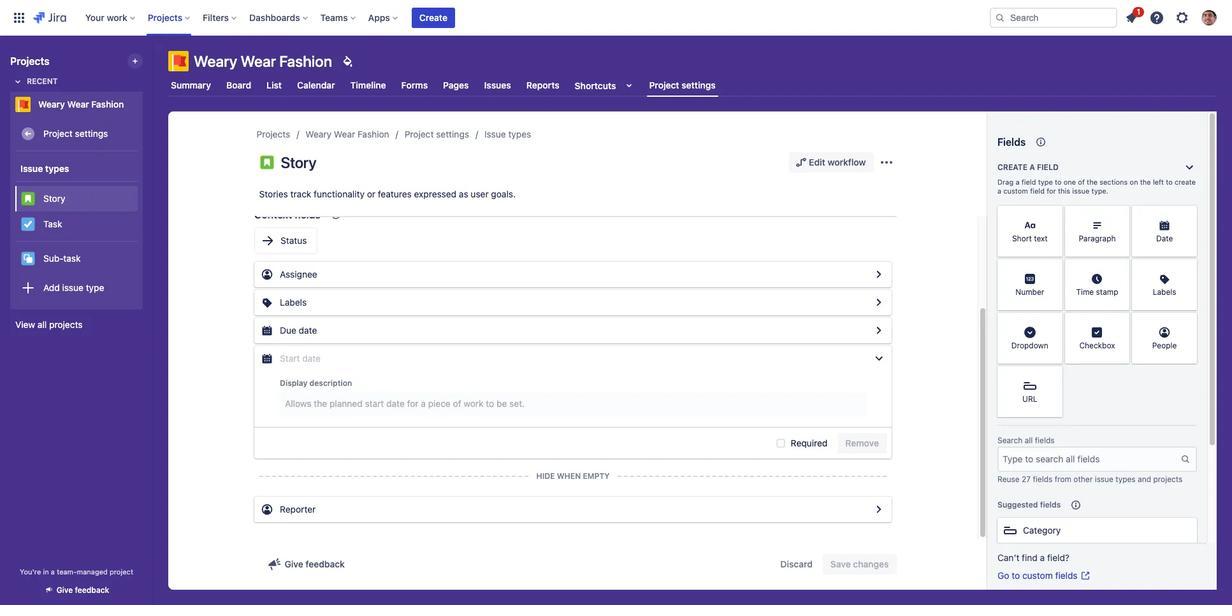 Task type: describe. For each thing, give the bounding box(es) containing it.
1 horizontal spatial project settings link
[[405, 127, 469, 142]]

drag
[[998, 178, 1014, 186]]

start date
[[280, 353, 321, 364]]

filters
[[203, 12, 229, 23]]

a down drag in the top right of the page
[[998, 187, 1002, 195]]

banner containing your work
[[0, 0, 1233, 36]]

2 horizontal spatial to
[[1167, 178, 1174, 186]]

more information image for people
[[1181, 314, 1197, 330]]

more information image for paragraph
[[1114, 207, 1129, 223]]

more information image for dropdown
[[1047, 314, 1062, 330]]

labels button
[[255, 290, 892, 316]]

required
[[791, 438, 828, 449]]

1 horizontal spatial settings
[[436, 129, 469, 140]]

more information image for labels
[[1181, 261, 1197, 276]]

1 horizontal spatial labels
[[1154, 288, 1177, 298]]

1 the from the left
[[1088, 178, 1098, 186]]

edit
[[810, 157, 826, 168]]

0 horizontal spatial settings
[[75, 128, 108, 139]]

more information about the context fields image
[[328, 207, 344, 223]]

fields left more information about the suggested fields icon
[[1041, 501, 1062, 510]]

hide
[[537, 472, 555, 482]]

set background color image
[[340, 54, 355, 69]]

checkbox
[[1080, 342, 1116, 351]]

0 vertical spatial weary
[[194, 52, 237, 70]]

Display description field
[[281, 393, 866, 416]]

shortcuts
[[575, 80, 616, 91]]

dashboards
[[249, 12, 300, 23]]

go to custom fields
[[998, 571, 1078, 582]]

field for drag
[[1022, 178, 1037, 186]]

dashboards button
[[246, 7, 313, 28]]

calendar link
[[295, 74, 338, 97]]

stories track functionality or features expressed as user goals.
[[259, 189, 516, 200]]

left
[[1154, 178, 1165, 186]]

search image
[[996, 12, 1006, 23]]

Type to search all fields text field
[[1000, 448, 1181, 471]]

forms link
[[399, 74, 431, 97]]

due date
[[280, 325, 317, 336]]

of
[[1079, 178, 1086, 186]]

issue types link
[[485, 127, 532, 142]]

stories
[[259, 189, 288, 200]]

fields right 27 on the right bottom
[[1034, 475, 1053, 485]]

pages
[[443, 80, 469, 91]]

list link
[[264, 74, 285, 97]]

27
[[1023, 475, 1032, 485]]

1 vertical spatial projects
[[1154, 475, 1183, 485]]

2 vertical spatial fashion
[[358, 129, 390, 140]]

1 horizontal spatial give feedback button
[[259, 555, 353, 575]]

this
[[1059, 187, 1071, 195]]

projects for projects dropdown button
[[148, 12, 183, 23]]

date for start date
[[303, 353, 321, 364]]

pages link
[[441, 74, 472, 97]]

a right drag in the top right of the page
[[1016, 178, 1020, 186]]

2 vertical spatial types
[[1116, 475, 1136, 485]]

sub-task link
[[15, 246, 138, 272]]

display
[[280, 379, 308, 388]]

issue types for group containing issue types
[[20, 163, 69, 174]]

time stamp
[[1077, 288, 1119, 298]]

workflow
[[828, 157, 867, 168]]

projects link
[[257, 127, 290, 142]]

due date button
[[255, 318, 892, 344]]

add issue type button
[[15, 276, 138, 301]]

your profile and settings image
[[1202, 10, 1218, 25]]

close field configuration image
[[872, 351, 887, 367]]

primary element
[[8, 0, 991, 35]]

status
[[281, 235, 307, 246]]

group containing issue types
[[15, 152, 138, 309]]

settings image
[[1176, 10, 1191, 25]]

go
[[998, 571, 1010, 582]]

start
[[280, 353, 300, 364]]

more options image
[[879, 155, 895, 170]]

view
[[15, 320, 35, 330]]

2 vertical spatial field
[[1031, 187, 1045, 195]]

2 vertical spatial weary wear fashion
[[306, 129, 390, 140]]

collapse recent projects image
[[10, 74, 26, 89]]

team-
[[57, 568, 77, 577]]

1
[[1138, 7, 1141, 16]]

Search field
[[991, 7, 1118, 28]]

from
[[1055, 475, 1072, 485]]

can't
[[998, 553, 1020, 564]]

0 horizontal spatial project settings
[[43, 128, 108, 139]]

url
[[1023, 395, 1038, 405]]

number
[[1016, 288, 1045, 298]]

reporter
[[280, 505, 316, 515]]

open field configuration image for labels
[[872, 295, 887, 311]]

2 the from the left
[[1141, 178, 1152, 186]]

functionality
[[314, 189, 365, 200]]

more information about the fields image
[[1034, 135, 1049, 150]]

a down more information about the fields image
[[1030, 163, 1036, 172]]

reuse
[[998, 475, 1020, 485]]

goals.
[[491, 189, 516, 200]]

on
[[1131, 178, 1139, 186]]

2 horizontal spatial project
[[650, 80, 680, 90]]

search
[[998, 436, 1023, 446]]

edit workflow
[[810, 157, 867, 168]]

1 vertical spatial give feedback button
[[36, 580, 117, 602]]

give feedback for the rightmost give feedback button
[[285, 559, 345, 570]]

description
[[310, 379, 352, 388]]

task link
[[15, 212, 138, 237]]

1 vertical spatial weary
[[38, 99, 65, 110]]

assignee
[[280, 269, 318, 280]]

create for create
[[420, 12, 448, 23]]

apps button
[[365, 7, 403, 28]]

filters button
[[199, 7, 242, 28]]

open field configuration image
[[872, 323, 887, 339]]

board
[[226, 80, 251, 91]]

2 horizontal spatial wear
[[334, 129, 355, 140]]

issue types for issue types link
[[485, 129, 532, 140]]

board link
[[224, 74, 254, 97]]

assignee button
[[255, 262, 892, 288]]

drag a field type to one of the sections on the left to create a custom field for this issue type.
[[998, 178, 1197, 195]]

your work button
[[81, 7, 140, 28]]

category
[[1024, 526, 1062, 536]]

people
[[1153, 342, 1178, 351]]

paragraph
[[1080, 234, 1117, 244]]

custom inside drag a field type to one of the sections on the left to create a custom field for this issue type.
[[1004, 187, 1029, 195]]

forms
[[402, 80, 428, 91]]

projects inside 'link'
[[49, 320, 83, 330]]

0 horizontal spatial project
[[43, 128, 73, 139]]

task
[[63, 253, 81, 264]]

category button
[[998, 519, 1198, 544]]

sub-
[[43, 253, 63, 264]]

feedback for bottom give feedback button
[[75, 586, 109, 596]]

add to starred image
[[139, 97, 154, 112]]

custom inside go to custom fields link
[[1023, 571, 1054, 582]]

type inside button
[[86, 282, 104, 293]]

more information image for checkbox
[[1114, 314, 1129, 330]]

give for the rightmost give feedback button
[[285, 559, 303, 570]]

fields
[[998, 137, 1026, 148]]



Task type: locate. For each thing, give the bounding box(es) containing it.
project settings link down pages link
[[405, 127, 469, 142]]

view all projects link
[[10, 314, 143, 337]]

create inside button
[[420, 12, 448, 23]]

0 vertical spatial open field configuration image
[[872, 267, 887, 283]]

0 vertical spatial field
[[1038, 163, 1059, 172]]

1 horizontal spatial give
[[285, 559, 303, 570]]

sub-task
[[43, 253, 81, 264]]

fields down track
[[295, 209, 321, 221]]

issue types inside group
[[20, 163, 69, 174]]

can't find a field?
[[998, 553, 1070, 564]]

issue type icon image
[[259, 155, 275, 170]]

give feedback button down the you're in a team-managed project
[[36, 580, 117, 602]]

group
[[15, 152, 138, 309], [15, 181, 138, 241]]

jira image
[[33, 10, 66, 25], [33, 10, 66, 25]]

context
[[255, 209, 292, 221]]

give feedback button down reporter
[[259, 555, 353, 575]]

0 horizontal spatial type
[[86, 282, 104, 293]]

edit workflow button
[[789, 152, 874, 173]]

other
[[1074, 475, 1093, 485]]

add issue type image
[[20, 281, 36, 296]]

2 vertical spatial projects
[[257, 129, 290, 140]]

more information image for number
[[1047, 261, 1062, 276]]

give feedback for bottom give feedback button
[[57, 586, 109, 596]]

1 vertical spatial open field configuration image
[[872, 295, 887, 311]]

all for view
[[38, 320, 47, 330]]

1 vertical spatial types
[[45, 163, 69, 174]]

1 vertical spatial give feedback
[[57, 586, 109, 596]]

labels inside button
[[280, 297, 307, 308]]

discard
[[781, 559, 813, 570]]

banner
[[0, 0, 1233, 36]]

0 vertical spatial projects
[[148, 12, 183, 23]]

types for group containing issue types
[[45, 163, 69, 174]]

0 vertical spatial weary wear fashion link
[[10, 92, 138, 117]]

issue inside drag a field type to one of the sections on the left to create a custom field for this issue type.
[[1073, 187, 1090, 195]]

issues
[[485, 80, 511, 91]]

story inside "link"
[[43, 193, 65, 204]]

feedback
[[306, 559, 345, 570], [75, 586, 109, 596]]

0 horizontal spatial issue
[[20, 163, 43, 174]]

view all projects
[[15, 320, 83, 330]]

1 vertical spatial more information image
[[1114, 261, 1129, 276]]

project
[[110, 568, 133, 577]]

1 horizontal spatial projects
[[148, 12, 183, 23]]

open field configuration image for reporter
[[872, 503, 887, 518]]

date
[[1157, 234, 1174, 244]]

2 vertical spatial more information image
[[1181, 314, 1197, 330]]

your
[[85, 12, 104, 23]]

go to custom fields link
[[998, 570, 1091, 583]]

1 horizontal spatial issue
[[485, 129, 506, 140]]

2 horizontal spatial project settings
[[650, 80, 716, 90]]

1 vertical spatial wear
[[67, 99, 89, 110]]

0 vertical spatial types
[[509, 129, 532, 140]]

1 horizontal spatial all
[[1025, 436, 1034, 446]]

summary link
[[168, 74, 214, 97]]

features
[[378, 189, 412, 200]]

help image
[[1150, 10, 1165, 25]]

fashion left add to starred icon
[[91, 99, 124, 110]]

date right due
[[299, 325, 317, 336]]

suggested
[[998, 501, 1039, 510]]

one
[[1064, 178, 1077, 186]]

projects right work
[[148, 12, 183, 23]]

to
[[1056, 178, 1062, 186], [1167, 178, 1174, 186], [1012, 571, 1021, 582]]

1 horizontal spatial weary wear fashion link
[[306, 127, 390, 142]]

fields left this link will be opened in a new tab image
[[1056, 571, 1078, 582]]

1 open field configuration image from the top
[[872, 267, 887, 283]]

custom down drag in the top right of the page
[[1004, 187, 1029, 195]]

0 horizontal spatial give feedback button
[[36, 580, 117, 602]]

dropdown
[[1012, 342, 1049, 351]]

more information image
[[1114, 207, 1129, 223], [1114, 261, 1129, 276], [1181, 314, 1197, 330]]

teams button
[[317, 7, 361, 28]]

0 horizontal spatial projects
[[10, 55, 50, 67]]

create button
[[412, 7, 455, 28]]

story
[[281, 154, 317, 172], [43, 193, 65, 204]]

to up this
[[1056, 178, 1062, 186]]

projects up the recent
[[10, 55, 50, 67]]

projects for 'projects' "link"
[[257, 129, 290, 140]]

more information image
[[1047, 207, 1062, 223], [1181, 207, 1197, 223], [1047, 261, 1062, 276], [1181, 261, 1197, 276], [1047, 314, 1062, 330], [1114, 314, 1129, 330]]

suggested fields
[[998, 501, 1062, 510]]

types for issue types link
[[509, 129, 532, 140]]

1 horizontal spatial project settings
[[405, 129, 469, 140]]

type down sub-task link
[[86, 282, 104, 293]]

a right in
[[51, 568, 55, 577]]

date right start
[[303, 353, 321, 364]]

2 horizontal spatial types
[[1116, 475, 1136, 485]]

summary
[[171, 80, 211, 91]]

give down team-
[[57, 586, 73, 596]]

find
[[1023, 553, 1038, 564]]

type inside drag a field type to one of the sections on the left to create a custom field for this issue type.
[[1039, 178, 1054, 186]]

weary up board
[[194, 52, 237, 70]]

1 horizontal spatial types
[[509, 129, 532, 140]]

a
[[1030, 163, 1036, 172], [1016, 178, 1020, 186], [998, 187, 1002, 195], [1041, 553, 1046, 564], [51, 568, 55, 577]]

display description
[[280, 379, 352, 388]]

1 vertical spatial projects
[[10, 55, 50, 67]]

labels up due date
[[280, 297, 307, 308]]

0 vertical spatial custom
[[1004, 187, 1029, 195]]

projects up issue type icon
[[257, 129, 290, 140]]

and
[[1139, 475, 1152, 485]]

discard button
[[773, 555, 821, 575]]

open field configuration image inside labels button
[[872, 295, 887, 311]]

1 vertical spatial issue
[[20, 163, 43, 174]]

sidebar navigation image
[[139, 51, 167, 77]]

give feedback
[[285, 559, 345, 570], [57, 586, 109, 596]]

type up for on the top of page
[[1039, 178, 1054, 186]]

2 horizontal spatial issue
[[1096, 475, 1114, 485]]

all inside view all projects 'link'
[[38, 320, 47, 330]]

issue
[[485, 129, 506, 140], [20, 163, 43, 174]]

empty
[[583, 472, 610, 482]]

more information image for short text
[[1047, 207, 1062, 223]]

give feedback down the you're in a team-managed project
[[57, 586, 109, 596]]

recent
[[27, 77, 58, 86]]

field for create
[[1038, 163, 1059, 172]]

0 horizontal spatial all
[[38, 320, 47, 330]]

types left and
[[1116, 475, 1136, 485]]

1 vertical spatial feedback
[[75, 586, 109, 596]]

0 horizontal spatial feedback
[[75, 586, 109, 596]]

field down create a field
[[1022, 178, 1037, 186]]

all for search
[[1025, 436, 1034, 446]]

expressed
[[414, 189, 457, 200]]

task
[[43, 219, 62, 229]]

fashion down timeline link
[[358, 129, 390, 140]]

user
[[471, 189, 489, 200]]

teams
[[321, 12, 348, 23]]

1 vertical spatial type
[[86, 282, 104, 293]]

notifications image
[[1125, 10, 1140, 25]]

story up track
[[281, 154, 317, 172]]

story link
[[15, 186, 138, 212]]

types
[[509, 129, 532, 140], [45, 163, 69, 174], [1116, 475, 1136, 485]]

open field configuration image inside reporter button
[[872, 503, 887, 518]]

1 vertical spatial all
[[1025, 436, 1034, 446]]

you're
[[20, 568, 41, 577]]

1 horizontal spatial to
[[1056, 178, 1062, 186]]

1 vertical spatial issue
[[62, 282, 84, 293]]

1 horizontal spatial type
[[1039, 178, 1054, 186]]

issue down of
[[1073, 187, 1090, 195]]

1 horizontal spatial issue types
[[485, 129, 532, 140]]

1 horizontal spatial fashion
[[279, 52, 332, 70]]

list
[[267, 80, 282, 91]]

projects down add issue type
[[49, 320, 83, 330]]

stamp
[[1097, 288, 1119, 298]]

reuse 27 fields from other issue types and projects
[[998, 475, 1183, 485]]

1 horizontal spatial the
[[1141, 178, 1152, 186]]

custom
[[1004, 187, 1029, 195], [1023, 571, 1054, 582]]

all right view
[[38, 320, 47, 330]]

1 vertical spatial story
[[43, 193, 65, 204]]

issue types down issues link
[[485, 129, 532, 140]]

0 vertical spatial create
[[420, 12, 448, 23]]

0 vertical spatial issue types
[[485, 129, 532, 140]]

2 open field configuration image from the top
[[872, 295, 887, 311]]

or
[[367, 189, 376, 200]]

issue right add at the top left
[[62, 282, 84, 293]]

0 vertical spatial date
[[299, 325, 317, 336]]

tab list containing project settings
[[161, 74, 1225, 97]]

1 vertical spatial weary wear fashion
[[38, 99, 124, 110]]

0 vertical spatial projects
[[49, 320, 83, 330]]

the right on
[[1141, 178, 1152, 186]]

project settings
[[650, 80, 716, 90], [43, 128, 108, 139], [405, 129, 469, 140]]

feedback down reporter
[[306, 559, 345, 570]]

create up drag in the top right of the page
[[998, 163, 1028, 172]]

feedback for the rightmost give feedback button
[[306, 559, 345, 570]]

give feedback down reporter
[[285, 559, 345, 570]]

date inside button
[[299, 325, 317, 336]]

appswitcher icon image
[[11, 10, 27, 25]]

weary wear fashion link down timeline link
[[306, 127, 390, 142]]

2 group from the top
[[15, 181, 138, 241]]

1 horizontal spatial wear
[[241, 52, 276, 70]]

the right of
[[1088, 178, 1098, 186]]

0 horizontal spatial create
[[420, 12, 448, 23]]

work
[[107, 12, 127, 23]]

1 vertical spatial weary wear fashion link
[[306, 127, 390, 142]]

weary right 'projects' "link"
[[306, 129, 332, 140]]

0 horizontal spatial give
[[57, 586, 73, 596]]

2 vertical spatial weary
[[306, 129, 332, 140]]

project right shortcuts dropdown button
[[650, 80, 680, 90]]

for
[[1047, 187, 1057, 195]]

0 horizontal spatial types
[[45, 163, 69, 174]]

0 horizontal spatial the
[[1088, 178, 1098, 186]]

create project image
[[130, 56, 140, 66]]

fashion up the calendar
[[279, 52, 332, 70]]

weary wear fashion down timeline link
[[306, 129, 390, 140]]

labels up people
[[1154, 288, 1177, 298]]

tab list
[[161, 74, 1225, 97]]

2 horizontal spatial fashion
[[358, 129, 390, 140]]

weary wear fashion up list
[[194, 52, 332, 70]]

date for due date
[[299, 325, 317, 336]]

to inside go to custom fields link
[[1012, 571, 1021, 582]]

0 vertical spatial story
[[281, 154, 317, 172]]

1 horizontal spatial story
[[281, 154, 317, 172]]

1 horizontal spatial issue
[[1073, 187, 1090, 195]]

projects right and
[[1154, 475, 1183, 485]]

1 vertical spatial issue types
[[20, 163, 69, 174]]

2 vertical spatial issue
[[1096, 475, 1114, 485]]

this link will be opened in a new tab image
[[1081, 572, 1091, 582]]

context fields
[[255, 209, 321, 221]]

issue right other
[[1096, 475, 1114, 485]]

1 vertical spatial fashion
[[91, 99, 124, 110]]

projects inside projects dropdown button
[[148, 12, 183, 23]]

0 vertical spatial issue
[[1073, 187, 1090, 195]]

custom down can't find a field?
[[1023, 571, 1054, 582]]

project down forms link
[[405, 129, 434, 140]]

0 horizontal spatial fashion
[[91, 99, 124, 110]]

project settings link down the recent
[[15, 121, 138, 147]]

0 horizontal spatial issue
[[62, 282, 84, 293]]

0 horizontal spatial project settings link
[[15, 121, 138, 147]]

to right left
[[1167, 178, 1174, 186]]

give down reporter
[[285, 559, 303, 570]]

as
[[459, 189, 469, 200]]

projects button
[[144, 7, 195, 28]]

issue types up story "link"
[[20, 163, 69, 174]]

create for create a field
[[998, 163, 1028, 172]]

more information image for time stamp
[[1114, 261, 1129, 276]]

managed
[[77, 568, 108, 577]]

all right search
[[1025, 436, 1034, 446]]

0 vertical spatial weary wear fashion
[[194, 52, 332, 70]]

0 vertical spatial all
[[38, 320, 47, 330]]

2 horizontal spatial weary
[[306, 129, 332, 140]]

field left for on the top of page
[[1031, 187, 1045, 195]]

weary
[[194, 52, 237, 70], [38, 99, 65, 110], [306, 129, 332, 140]]

open field configuration image for assignee
[[872, 267, 887, 283]]

0 vertical spatial fashion
[[279, 52, 332, 70]]

type
[[1039, 178, 1054, 186], [86, 282, 104, 293]]

issue up story "link"
[[20, 163, 43, 174]]

0 horizontal spatial to
[[1012, 571, 1021, 582]]

time
[[1077, 288, 1095, 298]]

field up for on the top of page
[[1038, 163, 1059, 172]]

1 vertical spatial create
[[998, 163, 1028, 172]]

type.
[[1092, 187, 1109, 195]]

open field configuration image
[[872, 267, 887, 283], [872, 295, 887, 311], [872, 503, 887, 518]]

1 horizontal spatial project
[[405, 129, 434, 140]]

2 horizontal spatial projects
[[257, 129, 290, 140]]

0 horizontal spatial weary
[[38, 99, 65, 110]]

weary wear fashion down the recent
[[38, 99, 124, 110]]

1 vertical spatial give
[[57, 586, 73, 596]]

types up story "link"
[[45, 163, 69, 174]]

sections
[[1100, 178, 1129, 186]]

open field configuration image inside the assignee button
[[872, 267, 887, 283]]

group containing story
[[15, 181, 138, 241]]

give feedback button
[[259, 555, 353, 575], [36, 580, 117, 602]]

0 vertical spatial give feedback button
[[259, 555, 353, 575]]

labels
[[1154, 288, 1177, 298], [280, 297, 307, 308]]

short
[[1013, 234, 1033, 244]]

a right find
[[1041, 553, 1046, 564]]

1 horizontal spatial feedback
[[306, 559, 345, 570]]

in
[[43, 568, 49, 577]]

weary down the recent
[[38, 99, 65, 110]]

2 horizontal spatial settings
[[682, 80, 716, 90]]

apps
[[368, 12, 390, 23]]

story up task
[[43, 193, 65, 204]]

more information image for date
[[1181, 207, 1197, 223]]

create right 'apps' popup button
[[420, 12, 448, 23]]

due
[[280, 325, 297, 336]]

when
[[557, 472, 581, 482]]

project
[[650, 80, 680, 90], [43, 128, 73, 139], [405, 129, 434, 140]]

0 horizontal spatial weary wear fashion link
[[10, 92, 138, 117]]

more information about the suggested fields image
[[1069, 498, 1085, 513]]

0 vertical spatial type
[[1039, 178, 1054, 186]]

track
[[291, 189, 312, 200]]

to right go
[[1012, 571, 1021, 582]]

fields right search
[[1036, 436, 1055, 446]]

feedback down managed
[[75, 586, 109, 596]]

3 open field configuration image from the top
[[872, 503, 887, 518]]

give for bottom give feedback button
[[57, 586, 73, 596]]

0 vertical spatial more information image
[[1114, 207, 1129, 223]]

weary wear fashion link down the recent
[[10, 92, 138, 117]]

0 horizontal spatial story
[[43, 193, 65, 204]]

issue inside button
[[62, 282, 84, 293]]

2 vertical spatial open field configuration image
[[872, 503, 887, 518]]

0 horizontal spatial wear
[[67, 99, 89, 110]]

1 group from the top
[[15, 152, 138, 309]]

create
[[1176, 178, 1197, 186]]

give
[[285, 559, 303, 570], [57, 586, 73, 596]]

0 vertical spatial wear
[[241, 52, 276, 70]]

project down the recent
[[43, 128, 73, 139]]

issue down issues link
[[485, 129, 506, 140]]

0 horizontal spatial give feedback
[[57, 586, 109, 596]]

1 horizontal spatial projects
[[1154, 475, 1183, 485]]

0 vertical spatial issue
[[485, 129, 506, 140]]

field?
[[1048, 553, 1070, 564]]

types inside group
[[45, 163, 69, 174]]

shortcuts button
[[573, 74, 639, 97]]

timeline link
[[348, 74, 389, 97]]

types down issues link
[[509, 129, 532, 140]]

2 vertical spatial wear
[[334, 129, 355, 140]]

project settings link
[[15, 121, 138, 147], [405, 127, 469, 142]]



Task type: vqa. For each thing, say whether or not it's contained in the screenshot.
'James'
no



